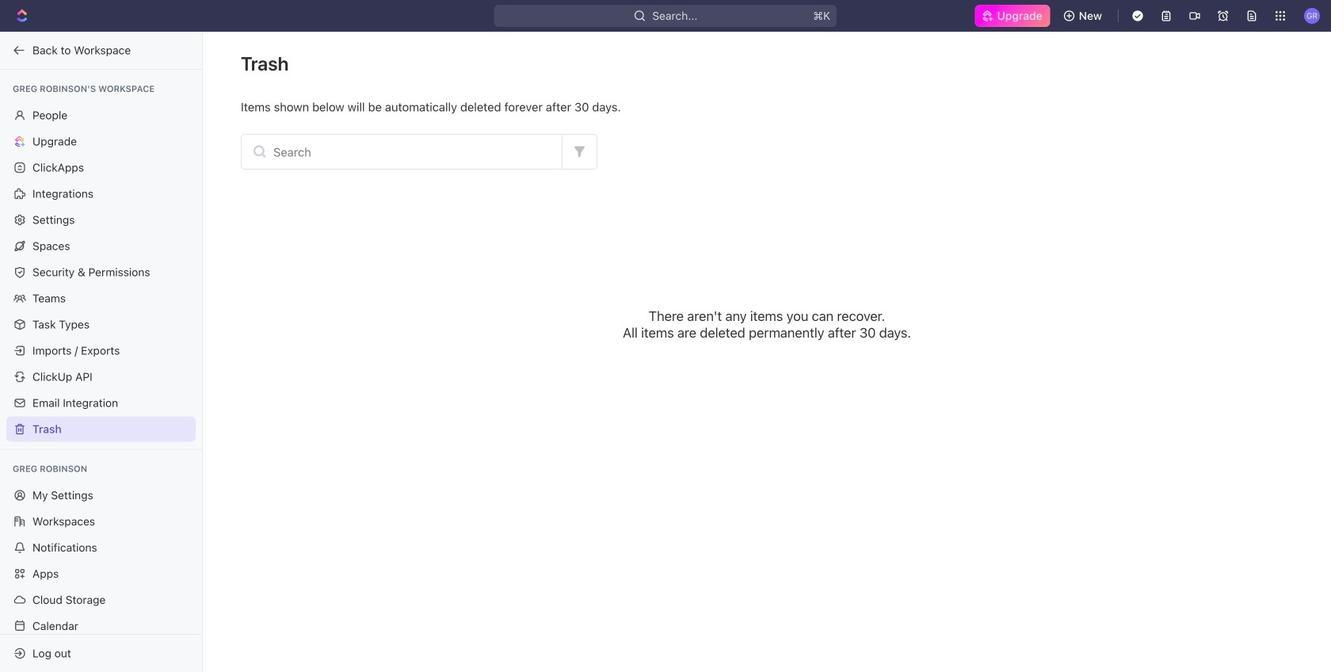 Task type: vqa. For each thing, say whether or not it's contained in the screenshot.
Search Text Field
yes



Task type: describe. For each thing, give the bounding box(es) containing it.
Search text field
[[242, 135, 562, 169]]



